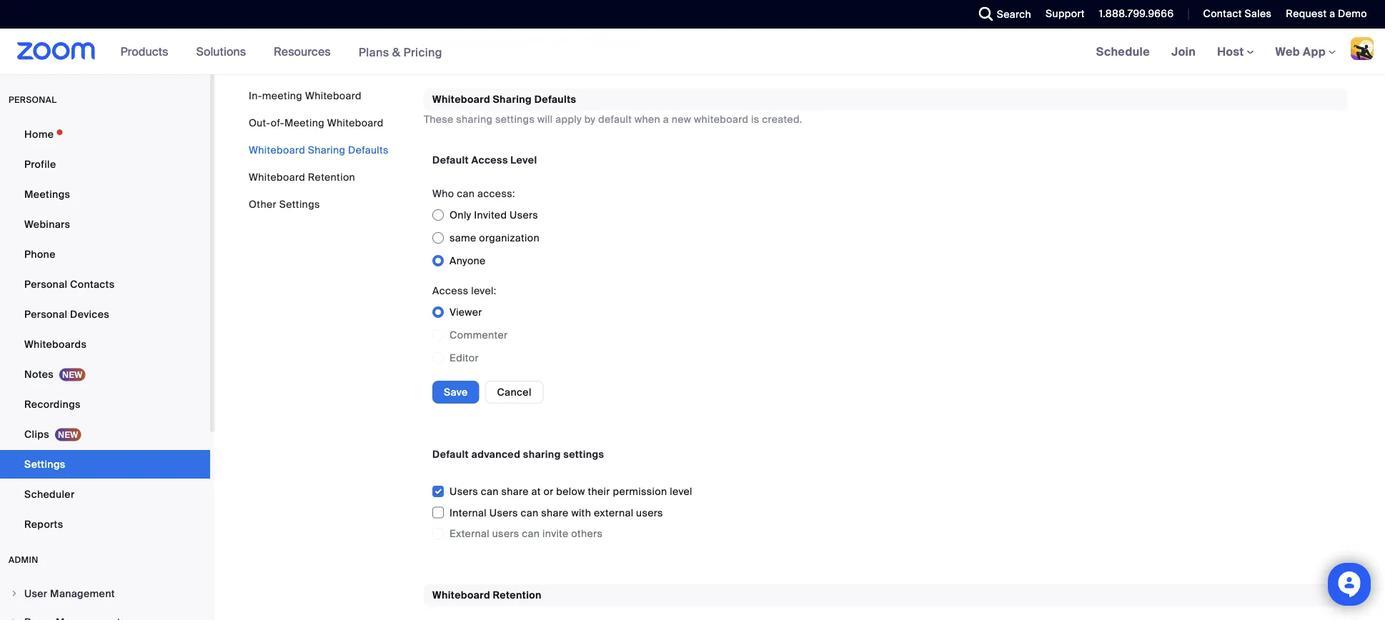 Task type: locate. For each thing, give the bounding box(es) containing it.
a left demo
[[1330, 7, 1336, 20]]

1 vertical spatial whiteboard retention
[[433, 589, 542, 602]]

save
[[444, 386, 468, 399]]

defaults inside whiteboard sharing defaults these sharing settings will apply by default when a new whiteboard is created.
[[535, 93, 577, 106]]

whiteboard retention down external
[[433, 589, 542, 602]]

retention
[[308, 171, 355, 184], [493, 589, 542, 602]]

plans & pricing
[[359, 45, 442, 60]]

cancel button
[[485, 381, 544, 404]]

or
[[544, 486, 554, 499]]

1 horizontal spatial sharing
[[523, 448, 561, 461]]

can for share
[[481, 486, 499, 499]]

sharing right "these"
[[456, 113, 493, 126]]

whiteboard inside whiteboard sharing defaults these sharing settings will apply by default when a new whiteboard is created.
[[694, 113, 749, 126]]

in-meeting whiteboard
[[249, 89, 362, 102]]

1 horizontal spatial users
[[636, 507, 663, 520]]

can left invite
[[522, 528, 540, 541]]

can up internal at the bottom of page
[[481, 486, 499, 499]]

join
[[1172, 44, 1196, 59]]

defaults down out-of-meeting whiteboard link
[[348, 143, 389, 157]]

is
[[751, 113, 760, 126]]

whiteboard sharing defaults link
[[249, 143, 389, 157]]

users up organization
[[510, 209, 538, 222]]

whiteboard up users can export in pdf, png, csv formats
[[510, 12, 566, 26]]

whiteboard
[[510, 12, 566, 26], [694, 113, 749, 126]]

whiteboard retention
[[249, 171, 355, 184], [433, 589, 542, 602]]

users right external
[[492, 528, 519, 541]]

default advanced sharing settings
[[433, 448, 604, 461]]

settings
[[495, 113, 535, 126], [564, 448, 604, 461]]

1 vertical spatial settings
[[564, 448, 604, 461]]

below
[[556, 486, 585, 499]]

users
[[433, 35, 461, 48], [510, 209, 538, 222], [450, 486, 478, 499], [490, 507, 518, 520]]

webinars link
[[0, 210, 210, 239]]

1 vertical spatial default
[[433, 448, 469, 461]]

access
[[472, 153, 508, 167], [433, 284, 469, 298]]

plans & pricing link
[[359, 45, 442, 60], [359, 45, 442, 60]]

sharing
[[456, 113, 493, 126], [523, 448, 561, 461]]

meeting
[[262, 89, 303, 102]]

sharing down in
[[493, 93, 532, 106]]

personal down phone
[[24, 278, 67, 291]]

1 right image from the top
[[10, 590, 19, 598]]

banner
[[0, 29, 1386, 75]]

other settings link
[[249, 198, 320, 211]]

0 vertical spatial default
[[433, 153, 469, 167]]

can left in
[[464, 35, 482, 48]]

whiteboard up "out-of-meeting whiteboard"
[[305, 89, 362, 102]]

profile picture image
[[1351, 37, 1374, 60]]

products button
[[121, 29, 175, 74]]

sharing up at
[[523, 448, 561, 461]]

1.888.799.9666
[[1099, 7, 1174, 20]]

settings down 'whiteboard retention' link on the left top of the page
[[279, 198, 320, 211]]

0 vertical spatial defaults
[[535, 93, 577, 106]]

other settings
[[249, 198, 320, 211]]

a inside whiteboard sharing defaults these sharing settings will apply by default when a new whiteboard is created.
[[663, 113, 669, 126]]

join link
[[1161, 29, 1207, 74]]

settings up users can share at or below their permission level
[[564, 448, 604, 461]]

1 default from the top
[[433, 153, 469, 167]]

0 horizontal spatial sharing
[[456, 113, 493, 126]]

0 horizontal spatial defaults
[[348, 143, 389, 157]]

can
[[464, 35, 482, 48], [457, 187, 475, 200], [481, 486, 499, 499], [521, 507, 539, 520], [522, 528, 540, 541]]

1 horizontal spatial whiteboard
[[694, 113, 749, 126]]

1 vertical spatial a
[[663, 113, 669, 126]]

0 horizontal spatial retention
[[308, 171, 355, 184]]

users can share at or below their permission level
[[450, 486, 693, 499]]

retention down external users can invite others
[[493, 589, 542, 602]]

can for export
[[464, 35, 482, 48]]

right image down admin
[[10, 618, 19, 621]]

0 horizontal spatial users
[[492, 528, 519, 541]]

solutions
[[196, 44, 246, 59]]

default
[[433, 153, 469, 167], [433, 448, 469, 461]]

defaults for whiteboard sharing defaults these sharing settings will apply by default when a new whiteboard is created.
[[535, 93, 577, 106]]

2 right image from the top
[[10, 618, 19, 621]]

0 vertical spatial personal
[[24, 278, 67, 291]]

whiteboard up "these"
[[433, 93, 490, 106]]

0 horizontal spatial settings
[[495, 113, 535, 126]]

1 vertical spatial settings
[[24, 458, 65, 471]]

1 horizontal spatial settings
[[279, 198, 320, 211]]

0 horizontal spatial whiteboard retention
[[249, 171, 355, 184]]

whiteboard
[[305, 89, 362, 102], [433, 93, 490, 106], [327, 116, 384, 129], [249, 143, 305, 157], [249, 171, 305, 184], [433, 589, 490, 602]]

at
[[532, 486, 541, 499]]

users down "permission"
[[636, 507, 663, 520]]

sharing for whiteboard sharing defaults
[[308, 143, 346, 157]]

personal for personal contacts
[[24, 278, 67, 291]]

defaults up will
[[535, 93, 577, 106]]

0 horizontal spatial share
[[502, 486, 529, 499]]

1 horizontal spatial sharing
[[493, 93, 532, 106]]

access left 'level'
[[472, 153, 508, 167]]

export left of
[[462, 12, 495, 26]]

1 vertical spatial users
[[492, 528, 519, 541]]

clips link
[[0, 420, 210, 449]]

1 vertical spatial whiteboard
[[694, 113, 749, 126]]

1 vertical spatial sharing
[[308, 143, 346, 157]]

default left advanced
[[433, 448, 469, 461]]

zoom logo image
[[17, 42, 96, 60]]

menu item
[[0, 609, 210, 621]]

1 vertical spatial retention
[[493, 589, 542, 602]]

default for default advanced sharing settings
[[433, 448, 469, 461]]

export
[[462, 12, 495, 26], [484, 35, 516, 48]]

0 vertical spatial export
[[462, 12, 495, 26]]

defaults
[[535, 93, 577, 106], [348, 143, 389, 157]]

default up who
[[433, 153, 469, 167]]

whiteboard sharing defaults
[[249, 143, 389, 157]]

1 horizontal spatial retention
[[493, 589, 542, 602]]

contact sales link
[[1193, 0, 1276, 29], [1204, 7, 1272, 20]]

1 horizontal spatial whiteboard retention
[[433, 589, 542, 602]]

0 vertical spatial right image
[[10, 590, 19, 598]]

settings
[[279, 198, 320, 211], [24, 458, 65, 471]]

admin
[[9, 555, 38, 566]]

user management menu item
[[0, 581, 210, 608]]

web app
[[1276, 44, 1326, 59]]

0 horizontal spatial settings
[[24, 458, 65, 471]]

access:
[[478, 187, 515, 200]]

support link
[[1035, 0, 1089, 29], [1046, 7, 1085, 20]]

request a demo
[[1286, 7, 1368, 20]]

2 default from the top
[[433, 448, 469, 461]]

0 horizontal spatial whiteboard
[[510, 12, 566, 26]]

with
[[572, 507, 591, 520]]

personal contacts link
[[0, 270, 210, 299]]

access up 'viewer'
[[433, 284, 469, 298]]

0 vertical spatial access
[[472, 153, 508, 167]]

notes link
[[0, 360, 210, 389]]

1 vertical spatial personal
[[24, 308, 67, 321]]

level:
[[471, 284, 497, 298]]

1 horizontal spatial share
[[541, 507, 569, 520]]

app
[[1303, 44, 1326, 59]]

0 horizontal spatial a
[[663, 113, 669, 126]]

png,
[[555, 35, 580, 48]]

phone link
[[0, 240, 210, 269]]

settings link
[[0, 450, 210, 479]]

whiteboard retention down whiteboard sharing defaults
[[249, 171, 355, 184]]

1 personal from the top
[[24, 278, 67, 291]]

internal
[[450, 507, 487, 520]]

right image left user
[[10, 590, 19, 598]]

0 vertical spatial settings
[[495, 113, 535, 126]]

settings up the scheduler
[[24, 458, 65, 471]]

right image inside user management "menu item"
[[10, 590, 19, 598]]

sharing inside whiteboard sharing defaults these sharing settings will apply by default when a new whiteboard is created.
[[493, 93, 532, 106]]

users
[[636, 507, 663, 520], [492, 528, 519, 541]]

out-of-meeting whiteboard
[[249, 116, 384, 129]]

meeting
[[284, 116, 325, 129]]

export down of
[[484, 35, 516, 48]]

personal up whiteboards
[[24, 308, 67, 321]]

defaults inside menu bar
[[348, 143, 389, 157]]

settings left will
[[495, 113, 535, 126]]

1 vertical spatial right image
[[10, 618, 19, 621]]

0 horizontal spatial access
[[433, 284, 469, 298]]

can up only
[[457, 187, 475, 200]]

a
[[1330, 7, 1336, 20], [663, 113, 669, 126]]

whiteboards link
[[0, 330, 210, 359]]

2 personal from the top
[[24, 308, 67, 321]]

0 vertical spatial a
[[1330, 7, 1336, 20]]

right image
[[10, 590, 19, 598], [10, 618, 19, 621]]

1 vertical spatial share
[[541, 507, 569, 520]]

0 horizontal spatial sharing
[[308, 143, 346, 157]]

sharing inside menu bar
[[308, 143, 346, 157]]

a left new
[[663, 113, 669, 126]]

1 vertical spatial defaults
[[348, 143, 389, 157]]

retention down whiteboard sharing defaults
[[308, 171, 355, 184]]

1 vertical spatial sharing
[[523, 448, 561, 461]]

0 vertical spatial sharing
[[493, 93, 532, 106]]

who can access:
[[433, 187, 515, 200]]

share left at
[[502, 486, 529, 499]]

can up external users can invite others
[[521, 507, 539, 520]]

1 horizontal spatial settings
[[564, 448, 604, 461]]

user management
[[24, 587, 115, 601]]

menu bar
[[249, 89, 389, 212]]

0 vertical spatial retention
[[308, 171, 355, 184]]

personal
[[24, 278, 67, 291], [24, 308, 67, 321]]

product information navigation
[[110, 29, 453, 75]]

personal
[[9, 94, 57, 105]]

1 horizontal spatial defaults
[[535, 93, 577, 106]]

0 vertical spatial whiteboard retention
[[249, 171, 355, 184]]

users down allow
[[433, 35, 461, 48]]

whiteboard sharing defaults element
[[424, 89, 1348, 562]]

1 horizontal spatial a
[[1330, 7, 1336, 20]]

search button
[[969, 0, 1035, 29]]

organization
[[479, 231, 540, 245]]

whiteboard left is
[[694, 113, 749, 126]]

default for default access level
[[433, 153, 469, 167]]

products
[[121, 44, 168, 59]]

sharing down "out-of-meeting whiteboard"
[[308, 143, 346, 157]]

contacts
[[70, 278, 115, 291]]

meetings link
[[0, 180, 210, 209]]

schedule
[[1097, 44, 1150, 59]]

allow export of whiteboard content
[[433, 12, 607, 26]]

profile
[[24, 158, 56, 171]]

external users can invite others
[[450, 528, 603, 541]]

1 vertical spatial access
[[433, 284, 469, 298]]

share up invite
[[541, 507, 569, 520]]

0 vertical spatial sharing
[[456, 113, 493, 126]]

by
[[585, 113, 596, 126]]

of
[[497, 12, 507, 26]]

whiteboard down of-
[[249, 143, 305, 157]]



Task type: vqa. For each thing, say whether or not it's contained in the screenshot.
when
yes



Task type: describe. For each thing, give the bounding box(es) containing it.
0 vertical spatial users
[[636, 507, 663, 520]]

default access level
[[433, 153, 537, 167]]

whiteboard inside whiteboard sharing defaults these sharing settings will apply by default when a new whiteboard is created.
[[433, 93, 490, 106]]

contact
[[1204, 7, 1242, 20]]

default
[[598, 113, 632, 126]]

search
[[997, 8, 1032, 21]]

commenter
[[450, 329, 508, 342]]

access level:
[[433, 284, 497, 298]]

personal menu menu
[[0, 120, 210, 541]]

internal users can share with external users
[[450, 507, 663, 520]]

of-
[[271, 116, 284, 129]]

solutions button
[[196, 29, 252, 74]]

users up internal at the bottom of page
[[450, 486, 478, 499]]

whiteboard down external
[[433, 589, 490, 602]]

user
[[24, 587, 47, 601]]

contact sales
[[1204, 7, 1272, 20]]

demo
[[1338, 7, 1368, 20]]

whiteboard retention link
[[249, 171, 355, 184]]

anyone
[[450, 254, 486, 268]]

access level: option group
[[433, 301, 904, 370]]

advanced
[[472, 448, 521, 461]]

0 vertical spatial whiteboard
[[510, 12, 566, 26]]

only invited users
[[450, 209, 538, 222]]

in
[[519, 35, 527, 48]]

clips
[[24, 428, 49, 441]]

who can access: option group
[[433, 204, 904, 273]]

recordings link
[[0, 390, 210, 419]]

support
[[1046, 7, 1085, 20]]

csv
[[583, 35, 604, 48]]

whiteboard up other settings link
[[249, 171, 305, 184]]

sharing inside whiteboard sharing defaults these sharing settings will apply by default when a new whiteboard is created.
[[456, 113, 493, 126]]

only
[[450, 209, 472, 222]]

external
[[594, 507, 634, 520]]

settings inside personal menu 'menu'
[[24, 458, 65, 471]]

can for access:
[[457, 187, 475, 200]]

personal devices
[[24, 308, 109, 321]]

home link
[[0, 120, 210, 149]]

web app button
[[1276, 44, 1336, 59]]

menu bar containing in-meeting whiteboard
[[249, 89, 389, 212]]

allow
[[433, 12, 459, 26]]

same organization
[[450, 231, 540, 245]]

out-of-meeting whiteboard link
[[249, 116, 384, 129]]

invite
[[543, 528, 569, 541]]

banner containing products
[[0, 29, 1386, 75]]

devices
[[70, 308, 109, 321]]

sharing for whiteboard sharing defaults these sharing settings will apply by default when a new whiteboard is created.
[[493, 93, 532, 106]]

resources
[[274, 44, 331, 59]]

1 vertical spatial export
[[484, 35, 516, 48]]

host
[[1218, 44, 1247, 59]]

sales
[[1245, 7, 1272, 20]]

0 vertical spatial share
[[502, 486, 529, 499]]

settings inside whiteboard sharing defaults these sharing settings will apply by default when a new whiteboard is created.
[[495, 113, 535, 126]]

notes
[[24, 368, 54, 381]]

in-
[[249, 89, 262, 102]]

0 vertical spatial settings
[[279, 198, 320, 211]]

personal devices link
[[0, 300, 210, 329]]

whiteboards
[[24, 338, 87, 351]]

cancel
[[497, 386, 532, 399]]

when
[[635, 113, 661, 126]]

retention inside menu bar
[[308, 171, 355, 184]]

webinars
[[24, 218, 70, 231]]

scheduler link
[[0, 480, 210, 509]]

1 horizontal spatial access
[[472, 153, 508, 167]]

reports
[[24, 518, 63, 531]]

recordings
[[24, 398, 81, 411]]

users can export in pdf, png, csv formats
[[433, 35, 644, 48]]

same
[[450, 231, 477, 245]]

out-
[[249, 116, 271, 129]]

invited
[[474, 209, 507, 222]]

pricing
[[404, 45, 442, 60]]

host button
[[1218, 44, 1254, 59]]

will
[[538, 113, 553, 126]]

personal for personal devices
[[24, 308, 67, 321]]

other
[[249, 198, 277, 211]]

reports link
[[0, 510, 210, 539]]

level
[[670, 486, 693, 499]]

defaults for whiteboard sharing defaults
[[348, 143, 389, 157]]

viewer
[[450, 306, 482, 319]]

home
[[24, 128, 54, 141]]

whiteboard up whiteboard sharing defaults
[[327, 116, 384, 129]]

formats
[[606, 35, 644, 48]]

others
[[571, 528, 603, 541]]

editor
[[450, 352, 479, 365]]

plans
[[359, 45, 389, 60]]

users up external users can invite others
[[490, 507, 518, 520]]

phone
[[24, 248, 56, 261]]

whiteboard sharing defaults these sharing settings will apply by default when a new whiteboard is created.
[[424, 93, 803, 126]]

meetings navigation
[[1086, 29, 1386, 75]]

personal contacts
[[24, 278, 115, 291]]

admin menu menu
[[0, 581, 210, 621]]

level
[[511, 153, 537, 167]]

permission
[[613, 486, 667, 499]]

external
[[450, 528, 490, 541]]

users inside who can access: option group
[[510, 209, 538, 222]]

profile link
[[0, 150, 210, 179]]

in-meeting whiteboard link
[[249, 89, 362, 102]]

scheduler
[[24, 488, 75, 501]]

their
[[588, 486, 610, 499]]

schedule link
[[1086, 29, 1161, 74]]



